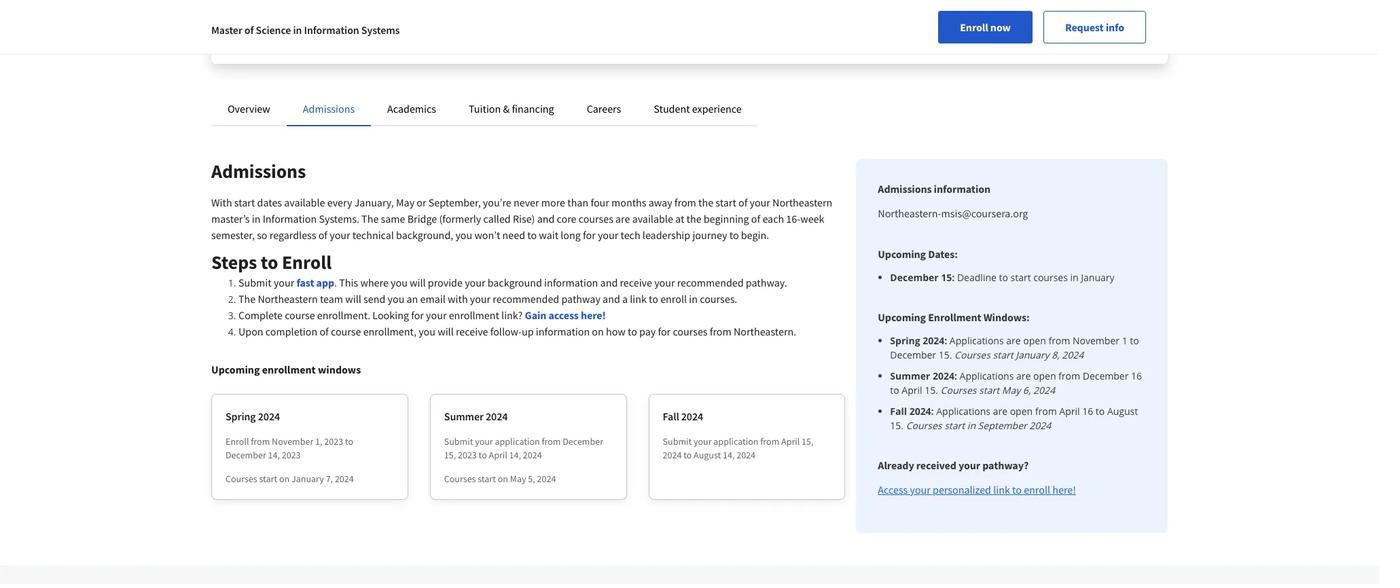 Task type: locate. For each thing, give the bounding box(es) containing it.
applications
[[950, 334, 1004, 347], [960, 370, 1014, 383], [937, 405, 991, 418]]

15. inside applications are open from december 16 to april 15.
[[925, 384, 939, 397]]

you inside with start dates available every january, may or september, you're never more than four months away from the start of your northeastern master's in information systems. the same bridge (formerly called rise) and core courses are available at the beginning of each 16-week semester, so regardless of your technical background, you won't need to wait long for your tech leadership journey to begin.
[[456, 228, 473, 242]]

projects,
[[1094, 7, 1129, 20]]

5,
[[528, 473, 536, 485]]

1 horizontal spatial 15,
[[802, 436, 814, 448]]

videos,
[[984, 7, 1012, 20]]

0 vertical spatial at
[[382, 7, 390, 20]]

2024: down the "upcoming enrollment windows:"
[[923, 334, 948, 347]]

1 vertical spatial course
[[331, 325, 361, 339]]

and up wait at the left
[[537, 212, 555, 226]]

2023 right the 1,
[[324, 436, 343, 448]]

start for courses start january 8, 2024
[[994, 349, 1014, 362]]

1 vertical spatial enrollment
[[262, 363, 316, 377]]

1 vertical spatial information
[[263, 212, 317, 226]]

application for summer 2024
[[495, 436, 540, 448]]

with
[[999, 21, 1016, 33], [448, 292, 468, 306]]

northeastern inside steps to enroll submit your fast app . this where you will provide your background information and receive your recommended pathway. the northeastern team will send you an email with your recommended pathway and a link to enroll in courses. complete course enrollment. looking for your enrollment link? gain access here! upon completion of course enrollment, you will receive follow-up information on how to pay for courses from northeastern.
[[258, 292, 318, 306]]

summer 2024:
[[891, 370, 958, 383]]

start for with start dates available every january, may or september, you're never more than four months away from the start of your northeastern master's in information systems. the same bridge (formerly called rise) and core courses are available at the beginning of each 16-week semester, so regardless of your technical background, you won't need to wait long for your tech leadership journey to begin.
[[234, 196, 255, 209]]

are inside with start dates available every january, may or september, you're never more than four months away from the start of your northeastern master's in information systems. the same bridge (formerly called rise) and core courses are available at the beginning of each 16-week semester, so regardless of your technical background, you won't need to wait long for your tech leadership journey to begin.
[[616, 212, 630, 226]]

bridge
[[408, 212, 437, 226]]

courses down fall 2024:
[[907, 419, 943, 432]]

list item down courses start january 8, 2024
[[891, 369, 1147, 398]]

your down systems.
[[330, 228, 350, 242]]

gain
[[525, 309, 547, 322]]

with down "provide"
[[448, 292, 468, 306]]

fall for fall 2024
[[663, 410, 680, 423]]

deadline
[[958, 271, 997, 284]]

start down enroll from november 1, 2023 to december 14, 2023
[[259, 473, 277, 485]]

open up courses start january 8, 2024
[[1024, 334, 1047, 347]]

1 horizontal spatial application
[[714, 436, 759, 448]]

november inside applications are open from november 1 to december 15.
[[1073, 334, 1120, 347]]

submit for summer
[[444, 436, 473, 448]]

of inside offered by the college of engineering at northeastern university.
[[323, 7, 331, 20]]

courses down the summer 2024
[[444, 473, 476, 485]]

upcoming down upon
[[211, 363, 260, 377]]

from inside submit your application from april 15, 2024 to august 14, 2024
[[761, 436, 780, 448]]

november
[[1073, 334, 1120, 347], [272, 436, 314, 448]]

northeastern-
[[878, 207, 942, 220]]

master
[[211, 23, 243, 37]]

0 vertical spatial may
[[396, 196, 415, 209]]

on left 5,
[[498, 473, 508, 485]]

on for spring 2024
[[279, 473, 290, 485]]

submit down the summer 2024
[[444, 436, 473, 448]]

the up technical
[[362, 212, 379, 226]]

16 inside applications are open from december 16 to april 15.
[[1132, 370, 1143, 383]]

2 vertical spatial for
[[658, 325, 671, 339]]

journey
[[693, 228, 728, 242]]

1 horizontal spatial 15.
[[925, 384, 939, 397]]

0 horizontal spatial available
[[284, 196, 325, 209]]

applications inside applications are open from december 16 to april 15.
[[960, 370, 1014, 383]]

leadership
[[643, 228, 691, 242]]

received
[[917, 459, 957, 472]]

pay
[[640, 325, 656, 339]]

steps
[[211, 250, 257, 275]]

course up completion
[[285, 309, 315, 322]]

2023 inside submit your application from december 15, 2023 to april 14, 2024
[[458, 449, 477, 462]]

summer for summer 2024
[[444, 410, 484, 423]]

fall for fall 2024:
[[891, 405, 908, 418]]

upcoming for steps to enroll
[[211, 363, 260, 377]]

2 vertical spatial 2024:
[[910, 405, 934, 418]]

your right access
[[911, 483, 931, 497]]

0 horizontal spatial course
[[285, 309, 315, 322]]

2 horizontal spatial 14,
[[723, 449, 735, 462]]

recommended up gain
[[493, 292, 560, 306]]

0 vertical spatial 2024:
[[923, 334, 948, 347]]

follow-
[[491, 325, 522, 339]]

will down this
[[346, 292, 362, 306]]

2024: down summer 2024:
[[910, 405, 934, 418]]

summer up submit your application from december 15, 2023 to april 14, 2024
[[444, 410, 484, 423]]

1 vertical spatial here!
[[1053, 483, 1077, 497]]

december inside enroll from november 1, 2023 to december 14, 2023
[[226, 449, 266, 462]]

0 vertical spatial 15,
[[802, 436, 814, 448]]

access
[[549, 309, 579, 322]]

are up courses start january 8, 2024
[[1007, 334, 1021, 347]]

1 vertical spatial 15.
[[925, 384, 939, 397]]

2 horizontal spatial for
[[658, 325, 671, 339]]

15, inside submit your application from april 15, 2024 to august 14, 2024
[[802, 436, 814, 448]]

november left the 1,
[[272, 436, 314, 448]]

0 vertical spatial available
[[284, 196, 325, 209]]

overview link
[[228, 102, 270, 116]]

enrollment up follow-
[[449, 309, 500, 322]]

0 vertical spatial the
[[276, 7, 289, 20]]

lecture
[[952, 7, 982, 20]]

0 horizontal spatial january
[[292, 473, 324, 485]]

open inside applications are open from december 16 to april 15.
[[1034, 370, 1057, 383]]

spring
[[891, 334, 921, 347], [226, 410, 256, 423]]

1 horizontal spatial receive
[[620, 276, 653, 290]]

instructors
[[1018, 21, 1061, 33]]

september,
[[429, 196, 481, 209]]

0 horizontal spatial link
[[630, 292, 647, 306]]

a
[[623, 292, 628, 306]]

0 vertical spatial 15.
[[939, 349, 953, 362]]

15.
[[939, 349, 953, 362], [925, 384, 939, 397], [891, 419, 904, 432]]

2024: for summer 2024:
[[933, 370, 958, 383]]

applications inside the applications are open from april 16 to august 15.
[[937, 405, 991, 418]]

northeastern
[[233, 21, 286, 33], [773, 196, 833, 209], [258, 292, 318, 306]]

list item down 6,
[[891, 404, 1147, 433]]

your up each
[[750, 196, 771, 209]]

2 vertical spatial will
[[438, 325, 454, 339]]

submit down 'fall 2024'
[[663, 436, 692, 448]]

16 for december
[[1132, 370, 1143, 383]]

0 vertical spatial applications
[[950, 334, 1004, 347]]

are down 'months'
[[616, 212, 630, 226]]

start left 5,
[[478, 473, 496, 485]]

the inside with start dates available every january, may or september, you're never more than four months away from the start of your northeastern master's in information systems. the same bridge (formerly called rise) and core courses are available at the beginning of each 16-week semester, so regardless of your technical background, you won't need to wait long for your tech leadership journey to begin.
[[362, 212, 379, 226]]

april inside submit your application from april 15, 2024 to august 14, 2024
[[782, 436, 800, 448]]

1 vertical spatial recommended
[[493, 292, 560, 306]]

1 vertical spatial upcoming
[[878, 311, 927, 324]]

link down 'pathway?'
[[994, 483, 1011, 497]]

open inside applications are open from november 1 to december 15.
[[1024, 334, 1047, 347]]

the inside steps to enroll submit your fast app . this where you will provide your background information and receive your recommended pathway. the northeastern team will send you an email with your recommended pathway and a link to enroll in courses. complete course enrollment. looking for your enrollment link? gain access here! upon completion of course enrollment, you will receive follow-up information on how to pay for courses from northeastern.
[[239, 292, 256, 306]]

from inside applications are open from november 1 to december 15.
[[1049, 334, 1071, 347]]

of down enrollment.
[[320, 325, 329, 339]]

careers link
[[587, 102, 622, 116]]

1 vertical spatial summer
[[444, 410, 484, 423]]

courses start on may 5, 2024
[[444, 473, 556, 485]]

14,
[[268, 449, 280, 462], [510, 449, 521, 462], [723, 449, 735, 462]]

april inside the applications are open from april 16 to august 15.
[[1060, 405, 1081, 418]]

0 horizontal spatial courses
[[579, 212, 614, 226]]

fall
[[891, 405, 908, 418], [663, 410, 680, 423]]

2 list item from the top
[[891, 334, 1147, 362]]

list containing spring 2024:
[[884, 334, 1147, 433]]

0 horizontal spatial here!
[[581, 309, 606, 322]]

2 vertical spatial enroll
[[226, 436, 249, 448]]

list item containing fall 2024:
[[891, 404, 1147, 433]]

courses start may 6, 2024
[[941, 384, 1056, 397]]

information up northeastern-msis@coursera.org on the top right
[[934, 182, 991, 196]]

regardless
[[270, 228, 316, 242]]

15. inside the applications are open from april 16 to august 15.
[[891, 419, 904, 432]]

1
[[1123, 334, 1128, 347]]

course down enrollment.
[[331, 325, 361, 339]]

submit inside submit your application from december 15, 2023 to april 14, 2024
[[444, 436, 473, 448]]

summer inside list item
[[891, 370, 931, 383]]

1 vertical spatial 16
[[1083, 405, 1094, 418]]

0 horizontal spatial receive
[[456, 325, 488, 339]]

with inside steps to enroll submit your fast app . this where you will provide your background information and receive your recommended pathway. the northeastern team will send you an email with your recommended pathway and a link to enroll in courses. complete course enrollment. looking for your enrollment link? gain access here! upon completion of course enrollment, you will receive follow-up information on how to pay for courses from northeastern.
[[448, 292, 468, 306]]

0 vertical spatial will
[[410, 276, 426, 290]]

link right "a"
[[630, 292, 647, 306]]

0 horizontal spatial enroll
[[661, 292, 687, 306]]

15. down summer 2024:
[[925, 384, 939, 397]]

1 horizontal spatial available
[[633, 212, 674, 226]]

enroll down lecture
[[961, 20, 989, 34]]

in inside steps to enroll submit your fast app . this where you will provide your background information and receive your recommended pathway. the northeastern team will send you an email with your recommended pathway and a link to enroll in courses. complete course enrollment. looking for your enrollment link? gain access here! upon completion of course enrollment, you will receive follow-up information on how to pay for courses from northeastern.
[[689, 292, 698, 306]]

2 horizontal spatial 2023
[[458, 449, 477, 462]]

2 14, from the left
[[510, 449, 521, 462]]

0 vertical spatial summer
[[891, 370, 931, 383]]

courses inside steps to enroll submit your fast app . this where you will provide your background information and receive your recommended pathway. the northeastern team will send you an email with your recommended pathway and a link to enroll in courses. complete course enrollment. looking for your enrollment link? gain access here! upon completion of course enrollment, you will receive follow-up information on how to pay for courses from northeastern.
[[673, 325, 708, 339]]

enroll inside enroll from november 1, 2023 to december 14, 2023
[[226, 436, 249, 448]]

at inside offered by the college of engineering at northeastern university.
[[382, 7, 390, 20]]

1 horizontal spatial january
[[1016, 349, 1050, 362]]

1 horizontal spatial enrollment
[[449, 309, 500, 322]]

1 vertical spatial northeastern
[[773, 196, 833, 209]]

the up "beginning"
[[699, 196, 714, 209]]

submit inside steps to enroll submit your fast app . this where you will provide your background information and receive your recommended pathway. the northeastern team will send you an email with your recommended pathway and a link to enroll in courses. complete course enrollment. looking for your enrollment link? gain access here! upon completion of course enrollment, you will receive follow-up information on how to pay for courses from northeastern.
[[239, 276, 272, 290]]

december
[[891, 271, 939, 284], [891, 349, 937, 362], [1083, 370, 1129, 383], [563, 436, 604, 448], [226, 449, 266, 462]]

december inside applications are open from november 1 to december 15.
[[891, 349, 937, 362]]

april
[[902, 384, 923, 397], [1060, 405, 1081, 418], [782, 436, 800, 448], [489, 449, 508, 462]]

list item down windows:
[[891, 334, 1147, 362]]

2024: for fall 2024:
[[910, 405, 934, 418]]

1 horizontal spatial enroll
[[1025, 483, 1051, 497]]

will up an
[[410, 276, 426, 290]]

enroll inside button
[[961, 20, 989, 34]]

16 inside the applications are open from april 16 to august 15.
[[1083, 405, 1094, 418]]

receive left follow-
[[456, 325, 488, 339]]

submit inside submit your application from april 15, 2024 to august 14, 2024
[[663, 436, 692, 448]]

3 list item from the top
[[891, 369, 1147, 398]]

and right projects,
[[1131, 7, 1146, 20]]

the up the journey
[[687, 212, 702, 226]]

2 horizontal spatial submit
[[663, 436, 692, 448]]

application inside submit your application from april 15, 2024 to august 14, 2024
[[714, 436, 759, 448]]

enrollment
[[449, 309, 500, 322], [262, 363, 316, 377]]

from
[[675, 196, 697, 209], [710, 325, 732, 339], [1049, 334, 1071, 347], [1059, 370, 1081, 383], [1036, 405, 1058, 418], [251, 436, 270, 448], [542, 436, 561, 448], [761, 436, 780, 448]]

14, inside submit your application from december 15, 2023 to april 14, 2024
[[510, 449, 521, 462]]

15, for fall 2024
[[802, 436, 814, 448]]

may left 5,
[[510, 473, 527, 485]]

1 horizontal spatial summer
[[891, 370, 931, 383]]

available
[[284, 196, 325, 209], [633, 212, 674, 226]]

1 vertical spatial november
[[272, 436, 314, 448]]

list item up windows:
[[891, 271, 1147, 285]]

2 application from the left
[[714, 436, 759, 448]]

are up 6,
[[1017, 370, 1031, 383]]

15,
[[802, 436, 814, 448], [444, 449, 456, 462]]

2024 inside submit your application from december 15, 2023 to april 14, 2024
[[523, 449, 542, 462]]

1 vertical spatial 2024:
[[933, 370, 958, 383]]

offered by the college of engineering at northeastern university.
[[233, 7, 390, 33]]

applications inside applications are open from november 1 to december 15.
[[950, 334, 1004, 347]]

pathway
[[562, 292, 601, 306]]

1 vertical spatial with
[[448, 292, 468, 306]]

15, for summer 2024
[[444, 449, 456, 462]]

1 horizontal spatial with
[[999, 21, 1016, 33]]

0 vertical spatial for
[[583, 228, 596, 242]]

the inside offered by the college of engineering at northeastern university.
[[276, 7, 289, 20]]

in
[[293, 23, 302, 37], [252, 212, 261, 226], [1071, 271, 1079, 284], [689, 292, 698, 306], [968, 419, 976, 432]]

4 list item from the top
[[891, 404, 1147, 433]]

start for courses start in september 2024
[[945, 419, 965, 432]]

start up the courses start in september 2024
[[980, 384, 1000, 397]]

0 horizontal spatial enroll
[[226, 436, 249, 448]]

information up 'regardless'
[[263, 212, 317, 226]]

0 horizontal spatial spring
[[226, 410, 256, 423]]

receive up "a"
[[620, 276, 653, 290]]

15. for courses start may 6, 2024
[[925, 384, 939, 397]]

1 horizontal spatial on
[[498, 473, 508, 485]]

college
[[291, 7, 321, 20]]

august
[[1108, 405, 1139, 418], [694, 449, 721, 462]]

enroll left courses.
[[661, 292, 687, 306]]

here! inside steps to enroll submit your fast app . this where you will provide your background information and receive your recommended pathway. the northeastern team will send you an email with your recommended pathway and a link to enroll in courses. complete course enrollment. looking for your enrollment link? gain access here! upon completion of course enrollment, you will receive follow-up information on how to pay for courses from northeastern.
[[581, 309, 606, 322]]

provide
[[428, 276, 463, 290]]

courses for summer 2024:
[[941, 384, 977, 397]]

0 vertical spatial open
[[1024, 334, 1047, 347]]

enroll inside steps to enroll submit your fast app . this where you will provide your background information and receive your recommended pathway. the northeastern team will send you an email with your recommended pathway and a link to enroll in courses. complete course enrollment. looking for your enrollment link? gain access here! upon completion of course enrollment, you will receive follow-up information on how to pay for courses from northeastern.
[[661, 292, 687, 306]]

from inside enroll from november 1, 2023 to december 14, 2023
[[251, 436, 270, 448]]

16-
[[787, 212, 801, 226]]

link
[[630, 292, 647, 306], [994, 483, 1011, 497]]

dates:
[[929, 247, 958, 261]]

gain access here! link
[[525, 309, 606, 322]]

1 vertical spatial at
[[676, 212, 685, 226]]

at inside with start dates available every january, may or september, you're never more than four months away from the start of your northeastern master's in information systems. the same bridge (formerly called rise) and core courses are available at the beginning of each 16-week semester, so regardless of your technical background, you won't need to wait long for your tech leadership journey to begin.
[[676, 212, 685, 226]]

0 vertical spatial enrollment
[[449, 309, 500, 322]]

applications up the courses start in september 2024
[[937, 405, 991, 418]]

3 14, from the left
[[723, 449, 735, 462]]

recommended
[[678, 276, 744, 290], [493, 292, 560, 306]]

0 vertical spatial receive
[[620, 276, 653, 290]]

start for courses start on may 5, 2024
[[478, 473, 496, 485]]

submit down "steps"
[[239, 276, 272, 290]]

enroll from november 1, 2023 to december 14, 2023
[[226, 436, 354, 462]]

2 vertical spatial the
[[687, 212, 702, 226]]

master of science in information systems
[[211, 23, 400, 37]]

courses down enroll from november 1, 2023 to december 14, 2023
[[226, 473, 257, 485]]

applications up courses start may 6, 2024
[[960, 370, 1014, 383]]

1 horizontal spatial may
[[510, 473, 527, 485]]

start up applications are open from december 16 to april 15.
[[994, 349, 1014, 362]]

0 horizontal spatial the
[[239, 292, 256, 306]]

1 horizontal spatial recommended
[[678, 276, 744, 290]]

16 for april
[[1083, 405, 1094, 418]]

your down background on the top left of page
[[470, 292, 491, 306]]

2 horizontal spatial on
[[592, 325, 604, 339]]

0 horizontal spatial at
[[382, 7, 390, 20]]

and
[[1131, 7, 1146, 20], [1063, 21, 1078, 33], [537, 212, 555, 226], [601, 276, 618, 290], [603, 292, 620, 306]]

2023
[[324, 436, 343, 448], [282, 449, 301, 462], [458, 449, 477, 462]]

start up master's at the left top of the page
[[234, 196, 255, 209]]

2024: down spring 2024: on the bottom right of page
[[933, 370, 958, 383]]

are up september
[[994, 405, 1008, 418]]

here!
[[581, 309, 606, 322], [1053, 483, 1077, 497]]

0 vertical spatial link
[[630, 292, 647, 306]]

open down "8,"
[[1034, 370, 1057, 383]]

information
[[934, 182, 991, 196], [545, 276, 598, 290], [536, 325, 590, 339]]

summer up fall 2024:
[[891, 370, 931, 383]]

1 horizontal spatial november
[[1073, 334, 1120, 347]]

recommended up courses.
[[678, 276, 744, 290]]

submit your application from april 15, 2024 to august 14, 2024
[[663, 436, 814, 462]]

2 vertical spatial january
[[292, 473, 324, 485]]

may left or
[[396, 196, 415, 209]]

0 horizontal spatial may
[[396, 196, 415, 209]]

the
[[276, 7, 289, 20], [699, 196, 714, 209], [687, 212, 702, 226]]

may left 6,
[[1002, 384, 1021, 397]]

15. down fall 2024:
[[891, 419, 904, 432]]

15. up summer 2024:
[[939, 349, 953, 362]]

enroll down spring 2024
[[226, 436, 249, 448]]

open for 6,
[[1034, 370, 1057, 383]]

start up windows:
[[1011, 271, 1032, 284]]

for down an
[[411, 309, 424, 322]]

2 horizontal spatial enroll
[[961, 20, 989, 34]]

application for fall 2024
[[714, 436, 759, 448]]

0 vertical spatial course
[[285, 309, 315, 322]]

information
[[304, 23, 359, 37], [263, 212, 317, 226]]

0 vertical spatial 16
[[1132, 370, 1143, 383]]

courses for summer 2024
[[444, 473, 476, 485]]

2 vertical spatial open
[[1011, 405, 1033, 418]]

fast
[[297, 276, 314, 290]]

to inside applications are open from december 16 to april 15.
[[891, 384, 900, 397]]

15. for courses start january 8, 2024
[[939, 349, 953, 362]]

1 horizontal spatial enroll
[[282, 250, 332, 275]]

0 vertical spatial january
[[1082, 271, 1115, 284]]

are inside the applications are open from april 16 to august 15.
[[994, 405, 1008, 418]]

from inside submit your application from december 15, 2023 to april 14, 2024
[[542, 436, 561, 448]]

steps to enroll submit your fast app . this where you will provide your background information and receive your recommended pathway. the northeastern team will send you an email with your recommended pathway and a link to enroll in courses. complete course enrollment. looking for your enrollment link? gain access here! upon completion of course enrollment, you will receive follow-up information on how to pay for courses from northeastern.
[[211, 250, 797, 339]]

will down email
[[438, 325, 454, 339]]

1 list item from the top
[[891, 271, 1147, 285]]

information down engineering
[[304, 23, 359, 37]]

information down access
[[536, 325, 590, 339]]

northeastern down the fast
[[258, 292, 318, 306]]

open inside the applications are open from april 16 to august 15.
[[1011, 405, 1033, 418]]

0 horizontal spatial with
[[448, 292, 468, 306]]

lecture videos, interactive practical projects, and connection with instructors and peers.
[[952, 7, 1146, 33]]

14, inside submit your application from april 15, 2024 to august 14, 2024
[[723, 449, 735, 462]]

your inside submit your application from april 15, 2024 to august 14, 2024
[[694, 436, 712, 448]]

0 horizontal spatial 15.
[[891, 419, 904, 432]]

14, inside enroll from november 1, 2023 to december 14, 2023
[[268, 449, 280, 462]]

8,
[[1052, 349, 1060, 362]]

fall inside list item
[[891, 405, 908, 418]]

are inside applications are open from december 16 to april 15.
[[1017, 370, 1031, 383]]

0 vertical spatial spring
[[891, 334, 921, 347]]

november inside enroll from november 1, 2023 to december 14, 2023
[[272, 436, 314, 448]]

january
[[1082, 271, 1115, 284], [1016, 349, 1050, 362], [292, 473, 324, 485]]

university.
[[288, 21, 330, 33]]

7,
[[326, 473, 333, 485]]

courses down enrollment
[[955, 349, 991, 362]]

list item
[[891, 271, 1147, 285], [891, 334, 1147, 362], [891, 369, 1147, 398], [891, 404, 1147, 433]]

for right the pay
[[658, 325, 671, 339]]

are inside applications are open from november 1 to december 15.
[[1007, 334, 1021, 347]]

to inside the applications are open from april 16 to august 15.
[[1096, 405, 1105, 418]]

november left 1
[[1073, 334, 1120, 347]]

august inside the applications are open from april 16 to august 15.
[[1108, 405, 1139, 418]]

1 application from the left
[[495, 436, 540, 448]]

1 horizontal spatial spring
[[891, 334, 921, 347]]

15, inside submit your application from december 15, 2023 to april 14, 2024
[[444, 449, 456, 462]]

admissions information
[[878, 182, 991, 196]]

open down 6,
[[1011, 405, 1033, 418]]

dates
[[257, 196, 282, 209]]

course
[[285, 309, 315, 322], [331, 325, 361, 339]]

enroll up the fast
[[282, 250, 332, 275]]

upcoming up spring 2024: on the bottom right of page
[[878, 311, 927, 324]]

0 vertical spatial august
[[1108, 405, 1139, 418]]

spring up summer 2024:
[[891, 334, 921, 347]]

0 horizontal spatial summer
[[444, 410, 484, 423]]

admissions
[[303, 102, 355, 116], [211, 159, 306, 184], [878, 182, 932, 196]]

background,
[[396, 228, 454, 242]]

1 vertical spatial the
[[239, 292, 256, 306]]

1 horizontal spatial 16
[[1132, 370, 1143, 383]]

enrollment down completion
[[262, 363, 316, 377]]

1 vertical spatial link
[[994, 483, 1011, 497]]

start up already received your pathway?
[[945, 419, 965, 432]]

enroll down 'pathway?'
[[1025, 483, 1051, 497]]

16
[[1132, 370, 1143, 383], [1083, 405, 1094, 418]]

1 14, from the left
[[268, 449, 280, 462]]

0 vertical spatial with
[[999, 21, 1016, 33]]

2 horizontal spatial may
[[1002, 384, 1021, 397]]

list
[[884, 334, 1147, 433]]

0 horizontal spatial 15,
[[444, 449, 456, 462]]

december inside submit your application from december 15, 2023 to april 14, 2024
[[563, 436, 604, 448]]

with down videos,
[[999, 21, 1016, 33]]

the right by
[[276, 7, 289, 20]]

courses down summer 2024:
[[941, 384, 977, 397]]

application inside submit your application from december 15, 2023 to april 14, 2024
[[495, 436, 540, 448]]

0 horizontal spatial 16
[[1083, 405, 1094, 418]]

0 vertical spatial enroll
[[661, 292, 687, 306]]

upcoming left dates:
[[878, 247, 927, 261]]

0 horizontal spatial november
[[272, 436, 314, 448]]

(formerly
[[439, 212, 482, 226]]

15. inside applications are open from november 1 to december 15.
[[939, 349, 953, 362]]

you down (formerly
[[456, 228, 473, 242]]

0 vertical spatial here!
[[581, 309, 606, 322]]

four
[[591, 196, 610, 209]]



Task type: vqa. For each thing, say whether or not it's contained in the screenshot.
the is
no



Task type: describe. For each thing, give the bounding box(es) containing it.
experience
[[693, 102, 742, 116]]

2 horizontal spatial will
[[438, 325, 454, 339]]

may inside with start dates available every january, may or september, you're never more than four months away from the start of your northeastern master's in information systems. the same bridge (formerly called rise) and core courses are available at the beginning of each 16-week semester, so regardless of your technical background, you won't need to wait long for your tech leadership journey to begin.
[[396, 196, 415, 209]]

same
[[381, 212, 405, 226]]

with start dates available every january, may or september, you're never more than four months away from the start of your northeastern master's in information systems. the same bridge (formerly called rise) and core courses are available at the beginning of each 16-week semester, so regardless of your technical background, you won't need to wait long for your tech leadership journey to begin.
[[211, 196, 833, 242]]

1 vertical spatial information
[[545, 276, 598, 290]]

of up begin. on the right top
[[752, 212, 761, 226]]

more
[[542, 196, 566, 209]]

practical
[[1058, 7, 1092, 20]]

info
[[1106, 20, 1125, 34]]

of up "beginning"
[[739, 196, 748, 209]]

with inside lecture videos, interactive practical projects, and connection with instructors and peers.
[[999, 21, 1016, 33]]

0 vertical spatial information
[[934, 182, 991, 196]]

access your personalized link to enroll here! link
[[878, 483, 1077, 497]]

so
[[257, 228, 268, 242]]

enrollment
[[929, 311, 982, 324]]

may inside list item
[[1002, 384, 1021, 397]]

tech
[[621, 228, 641, 242]]

start for courses start on january 7, 2024
[[259, 473, 277, 485]]

applications are open from december 16 to april 15.
[[891, 370, 1143, 397]]

windows
[[318, 363, 361, 377]]

enroll for now
[[961, 20, 989, 34]]

your inside submit your application from december 15, 2023 to april 14, 2024
[[475, 436, 493, 448]]

admissions link
[[303, 102, 355, 116]]

start for courses start may 6, 2024
[[980, 384, 1000, 397]]

spring for spring 2024
[[226, 410, 256, 423]]

open for september
[[1011, 405, 1033, 418]]

for inside with start dates available every january, may or september, you're never more than four months away from the start of your northeastern master's in information systems. the same bridge (formerly called rise) and core courses are available at the beginning of each 16-week semester, so regardless of your technical background, you won't need to wait long for your tech leadership journey to begin.
[[583, 228, 596, 242]]

rise)
[[513, 212, 535, 226]]

applications for january
[[950, 334, 1004, 347]]

14, for fall 2024
[[723, 449, 735, 462]]

up
[[522, 325, 534, 339]]

april inside submit your application from december 15, 2023 to april 14, 2024
[[489, 449, 508, 462]]

spring 2024:
[[891, 334, 948, 347]]

northeastern inside with start dates available every january, may or september, you're never more than four months away from the start of your northeastern master's in information systems. the same bridge (formerly called rise) and core courses are available at the beginning of each 16-week semester, so regardless of your technical background, you won't need to wait long for your tech leadership journey to begin.
[[773, 196, 833, 209]]

1 horizontal spatial link
[[994, 483, 1011, 497]]

2 vertical spatial may
[[510, 473, 527, 485]]

of down 'offered'
[[245, 23, 254, 37]]

0 horizontal spatial recommended
[[493, 292, 560, 306]]

pathway?
[[983, 459, 1029, 472]]

1 vertical spatial enroll
[[1025, 483, 1051, 497]]

away
[[649, 196, 673, 209]]

list item containing summer 2024:
[[891, 369, 1147, 398]]

in inside list
[[968, 419, 976, 432]]

and down practical at the right
[[1063, 21, 1078, 33]]

with
[[211, 196, 232, 209]]

summer for summer 2024:
[[891, 370, 931, 383]]

technical
[[353, 228, 394, 242]]

spring for spring 2024:
[[891, 334, 921, 347]]

financing
[[512, 102, 554, 116]]

1 vertical spatial courses
[[1034, 271, 1069, 284]]

systems.
[[319, 212, 360, 226]]

0 vertical spatial recommended
[[678, 276, 744, 290]]

enroll for from
[[226, 436, 249, 448]]

summer 2024
[[444, 410, 508, 423]]

15. for courses start in september 2024
[[891, 419, 904, 432]]

where
[[361, 276, 389, 290]]

and left "a"
[[603, 292, 620, 306]]

by
[[265, 7, 274, 20]]

submit for fall
[[663, 436, 692, 448]]

enrollment.
[[317, 309, 371, 322]]

your down leadership
[[655, 276, 675, 290]]

applications for may
[[960, 370, 1014, 383]]

to inside submit your application from december 15, 2023 to april 14, 2024
[[479, 449, 487, 462]]

applications are open from november 1 to december 15.
[[891, 334, 1140, 362]]

upcoming for upcoming dates:
[[878, 311, 927, 324]]

enroll inside steps to enroll submit your fast app . this where you will provide your background information and receive your recommended pathway. the northeastern team will send you an email with your recommended pathway and a link to enroll in courses. complete course enrollment. looking for your enrollment link? gain access here! upon completion of course enrollment, you will receive follow-up information on how to pay for courses from northeastern.
[[282, 250, 332, 275]]

and up pathway
[[601, 276, 618, 290]]

courses.
[[700, 292, 738, 306]]

list item containing december 15:
[[891, 271, 1147, 285]]

applications for in
[[937, 405, 991, 418]]

upcoming enrollment windows:
[[878, 311, 1030, 324]]

on for summer 2024
[[498, 473, 508, 485]]

won't
[[475, 228, 501, 242]]

app
[[317, 276, 335, 290]]

start up "beginning"
[[716, 196, 737, 209]]

to inside enroll from november 1, 2023 to december 14, 2023
[[345, 436, 354, 448]]

your left the fast
[[274, 276, 295, 290]]

december inside applications are open from december 16 to april 15.
[[1083, 370, 1129, 383]]

completion
[[266, 325, 318, 339]]

you down email
[[419, 325, 436, 339]]

courses for fall 2024:
[[907, 419, 943, 432]]

august inside submit your application from april 15, 2024 to august 14, 2024
[[694, 449, 721, 462]]

submit your application from december 15, 2023 to april 14, 2024
[[444, 436, 604, 462]]

northeastern.
[[734, 325, 797, 339]]

14, for summer 2024
[[510, 449, 521, 462]]

complete
[[239, 309, 283, 322]]

2024: for spring 2024:
[[923, 334, 948, 347]]

in inside with start dates available every january, may or september, you're never more than four months away from the start of your northeastern master's in information systems. the same bridge (formerly called rise) and core courses are available at the beginning of each 16-week semester, so regardless of your technical background, you won't need to wait long for your tech leadership journey to begin.
[[252, 212, 261, 226]]

6,
[[1024, 384, 1031, 397]]

link inside steps to enroll submit your fast app . this where you will provide your background information and receive your recommended pathway. the northeastern team will send you an email with your recommended pathway and a link to enroll in courses. complete course enrollment. looking for your enrollment link? gain access here! upon completion of course enrollment, you will receive follow-up information on how to pay for courses from northeastern.
[[630, 292, 647, 306]]

request info button
[[1044, 11, 1147, 44]]

of down systems.
[[319, 228, 328, 242]]

applications are open from april 16 to august 15.
[[891, 405, 1139, 432]]

1 vertical spatial will
[[346, 292, 362, 306]]

msis@coursera.org
[[942, 207, 1029, 220]]

1 horizontal spatial 2023
[[324, 436, 343, 448]]

0 horizontal spatial 2023
[[282, 449, 301, 462]]

windows:
[[984, 311, 1030, 324]]

careers
[[587, 102, 622, 116]]

are for spring 2024:
[[1007, 334, 1021, 347]]

northeastern inside offered by the college of engineering at northeastern university.
[[233, 21, 286, 33]]

courses start on january 7, 2024
[[226, 473, 354, 485]]

you up an
[[391, 276, 408, 290]]

team
[[320, 292, 343, 306]]

upon
[[239, 325, 263, 339]]

academics
[[388, 102, 436, 116]]

1 horizontal spatial here!
[[1053, 483, 1077, 497]]

tuition & financing link
[[469, 102, 554, 116]]

0 horizontal spatial for
[[411, 309, 424, 322]]

your left tech
[[598, 228, 619, 242]]

northeastern-msis@coursera.org
[[878, 207, 1029, 220]]

open for 8,
[[1024, 334, 1047, 347]]

or
[[417, 196, 427, 209]]

1 vertical spatial receive
[[456, 325, 488, 339]]

2 vertical spatial information
[[536, 325, 590, 339]]

pathway.
[[746, 276, 788, 290]]

of inside steps to enroll submit your fast app . this where you will provide your background information and receive your recommended pathway. the northeastern team will send you an email with your recommended pathway and a link to enroll in courses. complete course enrollment. looking for your enrollment link? gain access here! upon completion of course enrollment, you will receive follow-up information on how to pay for courses from northeastern.
[[320, 325, 329, 339]]

systems
[[362, 23, 400, 37]]

your right "provide"
[[465, 276, 486, 290]]

are for fall 2024:
[[994, 405, 1008, 418]]

fall 2024:
[[891, 405, 934, 418]]

an
[[407, 292, 418, 306]]

.
[[335, 276, 337, 290]]

to inside applications are open from november 1 to december 15.
[[1131, 334, 1140, 347]]

semester,
[[211, 228, 255, 242]]

how
[[606, 325, 626, 339]]

april inside applications are open from december 16 to april 15.
[[902, 384, 923, 397]]

and inside with start dates available every january, may or september, you're never more than four months away from the start of your northeastern master's in information systems. the same bridge (formerly called rise) and core courses are available at the beginning of each 16-week semester, so regardless of your technical background, you won't need to wait long for your tech leadership journey to begin.
[[537, 212, 555, 226]]

2 horizontal spatial january
[[1082, 271, 1115, 284]]

this
[[339, 276, 358, 290]]

week
[[801, 212, 825, 226]]

0 vertical spatial information
[[304, 23, 359, 37]]

from inside with start dates available every january, may or september, you're never more than four months away from the start of your northeastern master's in information systems. the same bridge (formerly called rise) and core courses are available at the beginning of each 16-week semester, so regardless of your technical background, you won't need to wait long for your tech leadership journey to begin.
[[675, 196, 697, 209]]

&
[[503, 102, 510, 116]]

information inside with start dates available every january, may or september, you're never more than four months away from the start of your northeastern master's in information systems. the same bridge (formerly called rise) and core courses are available at the beginning of each 16-week semester, so regardless of your technical background, you won't need to wait long for your tech leadership journey to begin.
[[263, 212, 317, 226]]

your down email
[[426, 309, 447, 322]]

from inside the applications are open from april 16 to august 15.
[[1036, 405, 1058, 418]]

upcoming enrollment windows
[[211, 363, 361, 377]]

beginning
[[704, 212, 750, 226]]

to inside submit your application from april 15, 2024 to august 14, 2024
[[684, 449, 692, 462]]

courses for spring 2024:
[[955, 349, 991, 362]]

you're
[[483, 196, 512, 209]]

master's
[[211, 212, 250, 226]]

begin.
[[741, 228, 770, 242]]

1 vertical spatial january
[[1016, 349, 1050, 362]]

send
[[364, 292, 386, 306]]

link?
[[502, 309, 523, 322]]

upcoming dates:
[[878, 247, 958, 261]]

access your personalized link to enroll here!
[[878, 483, 1077, 497]]

on inside steps to enroll submit your fast app . this where you will provide your background information and receive your recommended pathway. the northeastern team will send you an email with your recommended pathway and a link to enroll in courses. complete course enrollment. looking for your enrollment link? gain access here! upon completion of course enrollment, you will receive follow-up information on how to pay for courses from northeastern.
[[592, 325, 604, 339]]

engineering
[[332, 7, 380, 20]]

months
[[612, 196, 647, 209]]

enroll now button
[[939, 11, 1033, 44]]

wait
[[539, 228, 559, 242]]

list item containing spring 2024:
[[891, 334, 1147, 362]]

january,
[[355, 196, 394, 209]]

courses for spring 2024
[[226, 473, 257, 485]]

fast app link
[[297, 276, 335, 290]]

your up personalized
[[959, 459, 981, 472]]

courses start in september 2024
[[907, 419, 1052, 432]]

1 horizontal spatial course
[[331, 325, 361, 339]]

enrollment,
[[363, 325, 417, 339]]

email
[[420, 292, 446, 306]]

1 vertical spatial the
[[699, 196, 714, 209]]

0 horizontal spatial enrollment
[[262, 363, 316, 377]]

you left an
[[388, 292, 405, 306]]

from inside steps to enroll submit your fast app . this where you will provide your background information and receive your recommended pathway. the northeastern team will send you an email with your recommended pathway and a link to enroll in courses. complete course enrollment. looking for your enrollment link? gain access here! upon completion of course enrollment, you will receive follow-up information on how to pay for courses from northeastern.
[[710, 325, 732, 339]]

0 vertical spatial upcoming
[[878, 247, 927, 261]]

are for summer 2024:
[[1017, 370, 1031, 383]]

looking
[[373, 309, 409, 322]]

1,
[[315, 436, 323, 448]]

courses inside with start dates available every january, may or september, you're never more than four months away from the start of your northeastern master's in information systems. the same bridge (formerly called rise) and core courses are available at the beginning of each 16-week semester, so regardless of your technical background, you won't need to wait long for your tech leadership journey to begin.
[[579, 212, 614, 226]]

interactive
[[1014, 7, 1056, 20]]

from inside applications are open from december 16 to april 15.
[[1059, 370, 1081, 383]]

enrollment inside steps to enroll submit your fast app . this where you will provide your background information and receive your recommended pathway. the northeastern team will send you an email with your recommended pathway and a link to enroll in courses. complete course enrollment. looking for your enrollment link? gain access here! upon completion of course enrollment, you will receive follow-up information on how to pay for courses from northeastern.
[[449, 309, 500, 322]]

tuition & financing
[[469, 102, 554, 116]]



